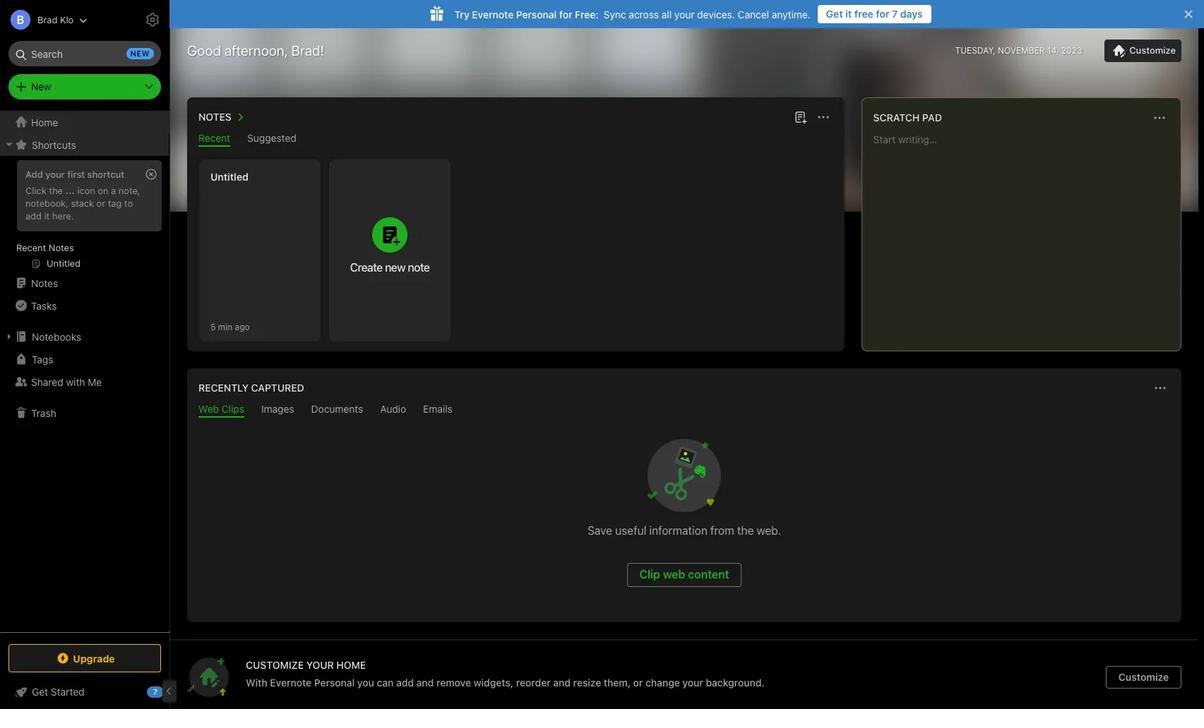 Task type: describe. For each thing, give the bounding box(es) containing it.
1 horizontal spatial evernote
[[472, 8, 514, 20]]

recent for recent notes
[[16, 242, 46, 254]]

customize your home with evernote personal you can add and remove widgets, reorder and resize them, or change your background.
[[246, 660, 765, 689]]

click
[[25, 185, 46, 196]]

tuesday,
[[956, 45, 996, 56]]

scratch pad button
[[871, 109, 942, 126]]

icon on a note, notebook, stack or tag to add it here.
[[25, 185, 140, 222]]

icon
[[77, 185, 95, 196]]

shortcut
[[87, 169, 124, 180]]

audio
[[380, 403, 406, 415]]

notes link
[[0, 272, 169, 295]]

tags
[[32, 354, 53, 366]]

notes button
[[196, 109, 249, 126]]

create
[[350, 261, 383, 274]]

tuesday, november 14, 2023
[[956, 45, 1082, 56]]

good
[[187, 42, 221, 59]]

november
[[998, 45, 1045, 56]]

can
[[377, 677, 394, 689]]

suggested tab
[[247, 132, 297, 147]]

recently
[[199, 382, 249, 394]]

settings image
[[144, 11, 161, 28]]

here.
[[52, 210, 74, 222]]

notebooks link
[[0, 326, 169, 348]]

notebooks
[[32, 331, 81, 343]]

afternoon,
[[225, 42, 288, 59]]

captured
[[251, 382, 304, 394]]

create new note
[[350, 261, 430, 274]]

anytime.
[[772, 8, 811, 20]]

background.
[[706, 677, 765, 689]]

shortcuts button
[[0, 134, 169, 156]]

clip web content
[[640, 569, 729, 581]]

images tab
[[261, 403, 294, 418]]

on
[[98, 185, 108, 196]]

evernote inside the customize your home with evernote personal you can add and remove widgets, reorder and resize them, or change your background.
[[270, 677, 312, 689]]

recent tab panel
[[187, 147, 845, 352]]

7 inside help and learning task checklist field
[[153, 688, 158, 697]]

resize
[[573, 677, 601, 689]]

widgets,
[[474, 677, 514, 689]]

web
[[199, 403, 219, 415]]

notebook,
[[25, 198, 68, 209]]

web clips
[[199, 403, 244, 415]]

notes inside button
[[199, 111, 232, 123]]

14,
[[1048, 45, 1059, 56]]

5
[[211, 322, 216, 332]]

web clips tab panel
[[187, 418, 1182, 623]]

pad
[[923, 112, 942, 124]]

0 vertical spatial your
[[675, 8, 695, 20]]

tasks
[[31, 300, 57, 312]]

home
[[337, 660, 366, 672]]

useful
[[615, 525, 647, 538]]

brad
[[37, 14, 57, 25]]

or inside the customize your home with evernote personal you can add and remove widgets, reorder and resize them, or change your background.
[[633, 677, 643, 689]]

for for free:
[[559, 8, 573, 20]]

home
[[31, 116, 58, 128]]

create new note button
[[329, 160, 451, 342]]

1 vertical spatial customize button
[[1106, 667, 1182, 689]]

save useful information from the web.
[[588, 525, 781, 538]]

clip web content button
[[628, 564, 741, 588]]

reorder
[[516, 677, 551, 689]]

home link
[[0, 111, 170, 134]]

tag
[[108, 198, 122, 209]]

tab list for recently captured
[[190, 403, 1179, 418]]

...
[[65, 185, 75, 196]]

me
[[88, 376, 102, 388]]

clip
[[640, 569, 660, 581]]

customize
[[246, 660, 304, 672]]

new button
[[8, 74, 161, 100]]

brad klo
[[37, 14, 74, 25]]

klo
[[60, 14, 74, 25]]

get for get it free for 7 days
[[826, 8, 843, 20]]

try
[[455, 8, 470, 20]]

group containing add your first shortcut
[[0, 156, 169, 278]]

tasks button
[[0, 295, 169, 317]]

shared with me link
[[0, 371, 169, 393]]

new search field
[[18, 41, 154, 66]]

2023
[[1062, 45, 1082, 56]]

it inside icon on a note, notebook, stack or tag to add it here.
[[44, 210, 50, 222]]

1 vertical spatial your
[[45, 169, 65, 180]]

days
[[901, 8, 923, 20]]

audio tab
[[380, 403, 406, 418]]

1 and from the left
[[417, 677, 434, 689]]

add
[[25, 169, 43, 180]]

documents
[[311, 403, 363, 415]]

recent notes
[[16, 242, 74, 254]]

started
[[51, 687, 84, 699]]



Task type: locate. For each thing, give the bounding box(es) containing it.
personal down your on the left of the page
[[314, 677, 355, 689]]

from
[[711, 525, 735, 538]]

notes
[[199, 111, 232, 123], [49, 242, 74, 254], [31, 277, 58, 289]]

more actions image
[[1151, 109, 1168, 126], [1152, 380, 1169, 397]]

1 for from the left
[[876, 8, 890, 20]]

click to collapse image
[[164, 684, 175, 701]]

1 vertical spatial new
[[385, 261, 406, 274]]

for
[[876, 8, 890, 20], [559, 8, 573, 20]]

or
[[97, 198, 105, 209], [633, 677, 643, 689]]

the inside group
[[49, 185, 63, 196]]

note,
[[119, 185, 140, 196]]

notes up recent tab
[[199, 111, 232, 123]]

free
[[855, 8, 874, 20]]

it left free
[[846, 8, 852, 20]]

or right them,
[[633, 677, 643, 689]]

for inside button
[[876, 8, 890, 20]]

2 vertical spatial your
[[683, 677, 704, 689]]

the right from
[[737, 525, 754, 538]]

new left note
[[385, 261, 406, 274]]

1 vertical spatial it
[[44, 210, 50, 222]]

get left started
[[32, 687, 48, 699]]

it down the notebook,
[[44, 210, 50, 222]]

recent inside tab list
[[199, 132, 230, 144]]

1 horizontal spatial or
[[633, 677, 643, 689]]

0 vertical spatial add
[[25, 210, 42, 222]]

0 vertical spatial tab list
[[190, 132, 842, 147]]

0 vertical spatial personal
[[516, 8, 557, 20]]

1 vertical spatial customize
[[1119, 672, 1169, 684]]

get for get started
[[32, 687, 48, 699]]

across
[[629, 8, 659, 20]]

recent for recent
[[199, 132, 230, 144]]

and left remove
[[417, 677, 434, 689]]

tab list for notes
[[190, 132, 842, 147]]

add down the notebook,
[[25, 210, 42, 222]]

new inside search box
[[130, 49, 150, 58]]

your
[[306, 660, 334, 672]]

0 vertical spatial evernote
[[472, 8, 514, 20]]

1 vertical spatial get
[[32, 687, 48, 699]]

recent down the notebook,
[[16, 242, 46, 254]]

add inside icon on a note, notebook, stack or tag to add it here.
[[25, 210, 42, 222]]

trash
[[31, 407, 56, 419]]

7 left days
[[892, 8, 898, 20]]

get inside help and learning task checklist field
[[32, 687, 48, 699]]

new
[[31, 81, 51, 93]]

tab list
[[190, 132, 842, 147], [190, 403, 1179, 418]]

Help and Learning task checklist field
[[0, 682, 170, 704]]

add your first shortcut
[[25, 169, 124, 180]]

suggested
[[247, 132, 297, 144]]

0 vertical spatial recent
[[199, 132, 230, 144]]

evernote down customize
[[270, 677, 312, 689]]

0 vertical spatial customize
[[1130, 44, 1176, 56]]

1 horizontal spatial personal
[[516, 8, 557, 20]]

to
[[124, 198, 133, 209]]

good afternoon, brad!
[[187, 42, 324, 59]]

your right "change"
[[683, 677, 704, 689]]

0 vertical spatial more actions image
[[1151, 109, 1168, 126]]

add right can
[[396, 677, 414, 689]]

more actions image for recently captured
[[1152, 380, 1169, 397]]

web clips tab
[[199, 403, 244, 418]]

more actions image
[[815, 109, 832, 126]]

clips
[[222, 403, 244, 415]]

tab list containing recent
[[190, 132, 842, 147]]

for for 7
[[876, 8, 890, 20]]

1 horizontal spatial and
[[553, 677, 571, 689]]

2 and from the left
[[553, 677, 571, 689]]

or down on on the top left of the page
[[97, 198, 105, 209]]

2 for from the left
[[559, 8, 573, 20]]

it
[[846, 8, 852, 20], [44, 210, 50, 222]]

More actions field
[[814, 107, 833, 127], [1150, 108, 1170, 128], [1151, 379, 1171, 398]]

upgrade button
[[8, 645, 161, 673]]

cancel
[[738, 8, 769, 20]]

tree containing home
[[0, 111, 170, 632]]

change
[[646, 677, 680, 689]]

first
[[67, 169, 85, 180]]

1 horizontal spatial it
[[846, 8, 852, 20]]

notes up tasks
[[31, 277, 58, 289]]

save
[[588, 525, 612, 538]]

min
[[218, 322, 233, 332]]

tab list containing web clips
[[190, 403, 1179, 418]]

1 vertical spatial tab list
[[190, 403, 1179, 418]]

devices.
[[697, 8, 735, 20]]

scratch
[[874, 112, 920, 124]]

brad!
[[291, 42, 324, 59]]

recent inside group
[[16, 242, 46, 254]]

a
[[111, 185, 116, 196]]

get it free for 7 days button
[[818, 5, 931, 23]]

get inside get it free for 7 days button
[[826, 8, 843, 20]]

the left ...
[[49, 185, 63, 196]]

0 vertical spatial notes
[[199, 111, 232, 123]]

get left free
[[826, 8, 843, 20]]

notes inside group
[[49, 242, 74, 254]]

shortcuts
[[32, 139, 76, 151]]

content
[[688, 569, 729, 581]]

get started
[[32, 687, 84, 699]]

0 vertical spatial 7
[[892, 8, 898, 20]]

personal inside the customize your home with evernote personal you can add and remove widgets, reorder and resize them, or change your background.
[[314, 677, 355, 689]]

0 horizontal spatial and
[[417, 677, 434, 689]]

1 vertical spatial the
[[737, 525, 754, 538]]

more actions image for scratch pad
[[1151, 109, 1168, 126]]

the inside web clips tab panel
[[737, 525, 754, 538]]

7
[[892, 8, 898, 20], [153, 688, 158, 697]]

0 vertical spatial get
[[826, 8, 843, 20]]

sync
[[604, 8, 626, 20]]

add
[[25, 210, 42, 222], [396, 677, 414, 689]]

evernote right the try
[[472, 8, 514, 20]]

and left resize
[[553, 677, 571, 689]]

free:
[[575, 8, 599, 20]]

1 horizontal spatial the
[[737, 525, 754, 538]]

personal
[[516, 8, 557, 20], [314, 677, 355, 689]]

upgrade
[[73, 653, 115, 665]]

7 inside get it free for 7 days button
[[892, 8, 898, 20]]

emails tab
[[423, 403, 453, 418]]

click the ...
[[25, 185, 75, 196]]

note
[[408, 261, 430, 274]]

group
[[0, 156, 169, 278]]

0 horizontal spatial get
[[32, 687, 48, 699]]

add inside the customize your home with evernote personal you can add and remove widgets, reorder and resize them, or change your background.
[[396, 677, 414, 689]]

shared with me
[[31, 376, 102, 388]]

evernote
[[472, 8, 514, 20], [270, 677, 312, 689]]

ago
[[235, 322, 250, 332]]

Account field
[[0, 6, 88, 34]]

recent down notes button
[[199, 132, 230, 144]]

1 vertical spatial notes
[[49, 242, 74, 254]]

it inside button
[[846, 8, 852, 20]]

1 vertical spatial more actions image
[[1152, 380, 1169, 397]]

0 horizontal spatial or
[[97, 198, 105, 209]]

expand notebooks image
[[4, 331, 15, 343]]

0 vertical spatial or
[[97, 198, 105, 209]]

1 vertical spatial 7
[[153, 688, 158, 697]]

new inside button
[[385, 261, 406, 274]]

for right free
[[876, 8, 890, 20]]

1 vertical spatial or
[[633, 677, 643, 689]]

1 horizontal spatial recent
[[199, 132, 230, 144]]

1 horizontal spatial add
[[396, 677, 414, 689]]

0 vertical spatial it
[[846, 8, 852, 20]]

the
[[49, 185, 63, 196], [737, 525, 754, 538]]

0 horizontal spatial add
[[25, 210, 42, 222]]

2 tab list from the top
[[190, 403, 1179, 418]]

1 tab list from the top
[[190, 132, 842, 147]]

1 vertical spatial add
[[396, 677, 414, 689]]

your
[[675, 8, 695, 20], [45, 169, 65, 180], [683, 677, 704, 689]]

them,
[[604, 677, 631, 689]]

remove
[[437, 677, 471, 689]]

get
[[826, 8, 843, 20], [32, 687, 48, 699]]

get it free for 7 days
[[826, 8, 923, 20]]

your inside the customize your home with evernote personal you can add and remove widgets, reorder and resize them, or change your background.
[[683, 677, 704, 689]]

emails
[[423, 403, 453, 415]]

0 horizontal spatial personal
[[314, 677, 355, 689]]

customize button
[[1105, 40, 1182, 62], [1106, 667, 1182, 689]]

tags button
[[0, 348, 169, 371]]

0 vertical spatial the
[[49, 185, 63, 196]]

0 horizontal spatial for
[[559, 8, 573, 20]]

0 horizontal spatial 7
[[153, 688, 158, 697]]

untitled
[[211, 171, 249, 183]]

0 horizontal spatial evernote
[[270, 677, 312, 689]]

more actions field for scratch pad
[[1150, 108, 1170, 128]]

0 horizontal spatial the
[[49, 185, 63, 196]]

scratch pad
[[874, 112, 942, 124]]

notes down here.
[[49, 242, 74, 254]]

web.
[[757, 525, 781, 538]]

your right all
[[675, 8, 695, 20]]

more actions field for recently captured
[[1151, 379, 1171, 398]]

0 horizontal spatial it
[[44, 210, 50, 222]]

1 vertical spatial recent
[[16, 242, 46, 254]]

information
[[650, 525, 708, 538]]

or inside icon on a note, notebook, stack or tag to add it here.
[[97, 198, 105, 209]]

documents tab
[[311, 403, 363, 418]]

0 vertical spatial customize button
[[1105, 40, 1182, 62]]

recently captured button
[[196, 380, 304, 397]]

new down settings icon
[[130, 49, 150, 58]]

1 horizontal spatial for
[[876, 8, 890, 20]]

0 vertical spatial new
[[130, 49, 150, 58]]

personal left free:
[[516, 8, 557, 20]]

1 horizontal spatial 7
[[892, 8, 898, 20]]

Search text field
[[18, 41, 151, 66]]

your up click the ... at top
[[45, 169, 65, 180]]

for left free:
[[559, 8, 573, 20]]

1 vertical spatial personal
[[314, 677, 355, 689]]

0 horizontal spatial new
[[130, 49, 150, 58]]

with
[[66, 376, 85, 388]]

trash link
[[0, 402, 169, 425]]

0 horizontal spatial recent
[[16, 242, 46, 254]]

all
[[662, 8, 672, 20]]

tree
[[0, 111, 170, 632]]

stack
[[71, 198, 94, 209]]

you
[[357, 677, 374, 689]]

shared
[[31, 376, 63, 388]]

2 vertical spatial notes
[[31, 277, 58, 289]]

7 left click to collapse icon
[[153, 688, 158, 697]]

with
[[246, 677, 267, 689]]

1 vertical spatial evernote
[[270, 677, 312, 689]]

1 horizontal spatial get
[[826, 8, 843, 20]]

Start writing… text field
[[874, 134, 1180, 340]]

recent tab
[[199, 132, 230, 147]]

1 horizontal spatial new
[[385, 261, 406, 274]]



Task type: vqa. For each thing, say whether or not it's contained in the screenshot.
menu item
no



